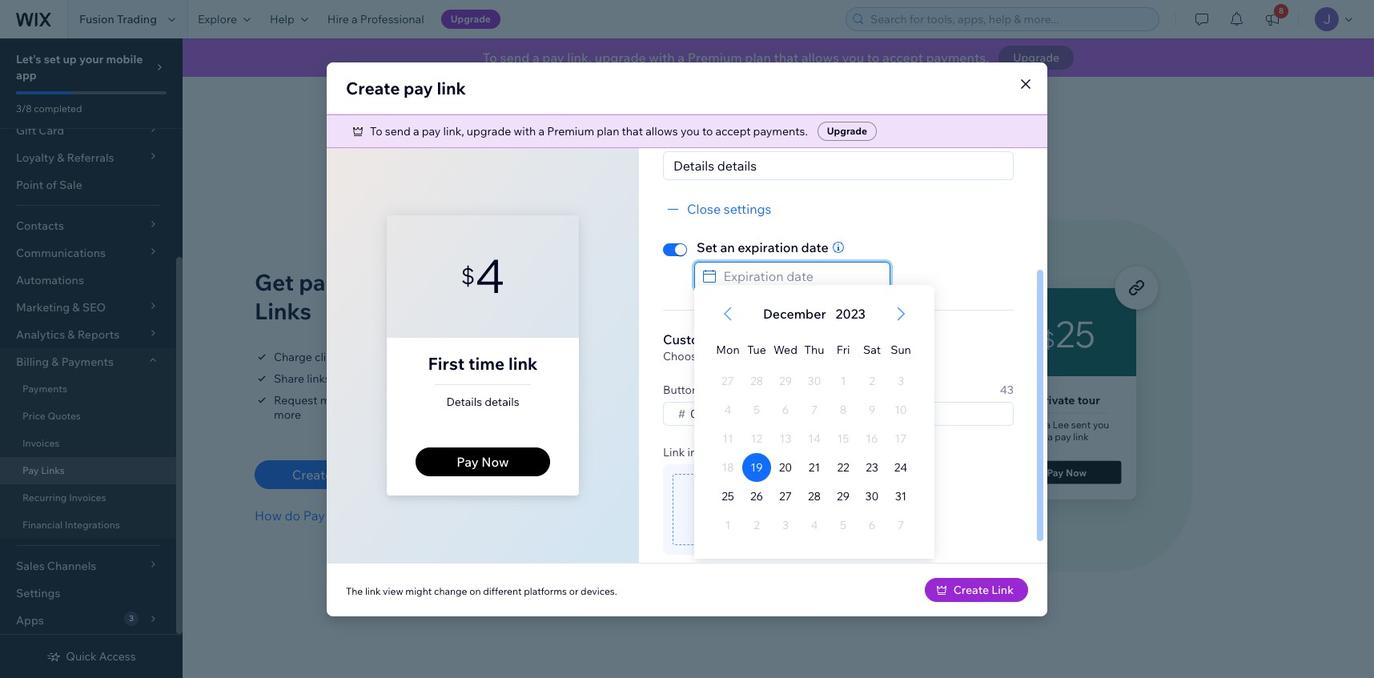 Task type: describe. For each thing, give the bounding box(es) containing it.
settings link
[[0, 580, 176, 607]]

how do pay links work? link
[[255, 506, 399, 526]]

sidebar element
[[0, 0, 183, 679]]

will
[[740, 349, 757, 363]]

19
[[751, 460, 763, 475]]

1 vertical spatial pay
[[404, 77, 433, 98]]

0 horizontal spatial invoices
[[22, 437, 60, 449]]

Button color field
[[686, 403, 800, 425]]

at
[[870, 349, 880, 363]]

0 horizontal spatial link,
[[443, 124, 464, 138]]

1 horizontal spatial allows
[[802, 50, 840, 66]]

checkout.
[[883, 349, 934, 363]]

customize
[[663, 331, 727, 347]]

work?
[[362, 508, 399, 524]]

pay inside "link"
[[22, 465, 39, 477]]

customize link choose how it will appear to customers at checkout.
[[663, 331, 934, 363]]

1 vertical spatial create link
[[954, 583, 1014, 597]]

december
[[764, 306, 827, 322]]

27
[[780, 489, 792, 504]]

0 horizontal spatial send
[[385, 124, 411, 138]]

pay right do
[[304, 508, 325, 524]]

money
[[320, 393, 356, 408]]

grid containing december
[[695, 285, 935, 559]]

upgrade for the top upgrade button
[[451, 13, 491, 25]]

Search for tools, apps, help & more... field
[[866, 8, 1155, 30]]

button for button text
[[848, 383, 884, 397]]

sale
[[59, 178, 82, 192]]

completed
[[34, 103, 82, 115]]

different
[[483, 585, 522, 597]]

hire a professional
[[328, 12, 424, 26]]

view
[[383, 585, 403, 597]]

how
[[706, 349, 728, 363]]

let's
[[16, 52, 41, 67]]

0 horizontal spatial upgrade
[[467, 124, 511, 138]]

wed
[[774, 343, 798, 357]]

automations
[[16, 273, 84, 288]]

app
[[16, 68, 37, 83]]

0 vertical spatial premium
[[688, 50, 742, 66]]

financial integrations
[[22, 519, 120, 531]]

recurring invoices
[[22, 492, 106, 504]]

2 vertical spatial pay
[[422, 124, 441, 138]]

price quotes link
[[0, 403, 176, 430]]

close settings button
[[663, 199, 772, 218]]

0 vertical spatial to
[[868, 50, 880, 66]]

1 vertical spatial create
[[292, 467, 333, 483]]

links inside get paid instantly with pay links
[[255, 297, 312, 325]]

4
[[475, 247, 505, 305]]

1 vertical spatial plan
[[597, 124, 620, 138]]

1 horizontal spatial on
[[470, 585, 481, 597]]

2 horizontal spatial links
[[328, 508, 359, 524]]

0 vertical spatial send
[[500, 50, 530, 66]]

pay links
[[22, 465, 65, 477]]

billing
[[16, 355, 49, 369]]

times
[[439, 350, 468, 365]]

22
[[838, 460, 850, 475]]

email
[[402, 372, 430, 386]]

28
[[808, 489, 821, 504]]

2 horizontal spatial you
[[843, 50, 865, 66]]

image
[[688, 445, 720, 459]]

explore
[[198, 12, 237, 26]]

choose
[[663, 349, 704, 363]]

26
[[751, 489, 764, 504]]

20
[[779, 460, 793, 475]]

on inside charge clients once or multiple times share links on social, via email or any way you want request money for your products, services, events and more
[[333, 372, 346, 386]]

0 horizontal spatial or
[[380, 350, 391, 365]]

0 vertical spatial create link
[[292, 467, 361, 483]]

access
[[99, 650, 136, 664]]

create pay link
[[346, 77, 466, 98]]

payments link
[[0, 376, 176, 403]]

0 vertical spatial link,
[[568, 50, 592, 66]]

row containing 25
[[714, 482, 916, 511]]

quick access
[[66, 650, 136, 664]]

paid
[[299, 268, 346, 296]]

to inside customize link choose how it will appear to customers at checkout.
[[799, 349, 810, 363]]

devices.
[[581, 585, 617, 597]]

hire
[[328, 12, 349, 26]]

Button text field
[[854, 403, 1009, 425]]

1 vertical spatial accept
[[716, 124, 751, 138]]

21
[[809, 460, 821, 475]]

pay inside button
[[457, 454, 479, 470]]

1 vertical spatial premium
[[547, 124, 595, 138]]

0 horizontal spatial allows
[[646, 124, 678, 138]]

7 row from the top
[[714, 511, 916, 540]]

automations link
[[0, 267, 176, 294]]

now
[[482, 454, 509, 470]]

0 vertical spatial link
[[663, 445, 685, 459]]

fri
[[837, 343, 850, 357]]

change
[[434, 585, 467, 597]]

up
[[63, 52, 77, 67]]

your inside let's set up your mobile app
[[79, 52, 104, 67]]

products,
[[402, 393, 452, 408]]

via
[[384, 372, 399, 386]]

point
[[16, 178, 44, 192]]

1 horizontal spatial to
[[483, 50, 497, 66]]

text
[[886, 383, 906, 397]]

$ 4
[[461, 247, 505, 305]]

sun
[[891, 343, 912, 357]]

0 horizontal spatial link
[[336, 467, 361, 483]]

0 vertical spatial plan
[[745, 50, 771, 66]]

platforms
[[524, 585, 567, 597]]

instantly
[[351, 268, 446, 296]]

details
[[447, 395, 482, 409]]

way
[[467, 372, 487, 386]]

first time link
[[428, 353, 538, 374]]

1 vertical spatial create link button
[[925, 578, 1029, 602]]

clients
[[315, 350, 349, 365]]

upgrade for the middle upgrade button
[[1014, 50, 1060, 65]]

help button
[[260, 0, 318, 38]]

how
[[255, 508, 282, 524]]

tuesday, december 19, 2023 cell
[[743, 453, 772, 482]]

your inside charge clients once or multiple times share links on social, via email or any way you want request money for your products, services, events and more
[[376, 393, 399, 408]]

1 vertical spatial to send a pay link, upgrade with a premium plan that allows you to accept payments.
[[370, 124, 808, 138]]

3 row from the top
[[714, 395, 916, 424]]

help
[[270, 12, 295, 26]]

fusion trading
[[79, 12, 157, 26]]

0 vertical spatial that
[[774, 50, 799, 66]]

23
[[866, 460, 879, 475]]

row containing mon
[[714, 328, 916, 367]]

button color
[[663, 383, 728, 397]]

you inside charge clients once or multiple times share links on social, via email or any way you want request money for your products, services, events and more
[[490, 372, 509, 386]]



Task type: vqa. For each thing, say whether or not it's contained in the screenshot.
the Request
yes



Task type: locate. For each thing, give the bounding box(es) containing it.
2 vertical spatial upgrade button
[[818, 121, 877, 141]]

0 horizontal spatial button
[[663, 383, 699, 397]]

button up the # at bottom left
[[663, 383, 699, 397]]

and
[[539, 393, 559, 408]]

2 vertical spatial or
[[569, 585, 579, 597]]

or left devices.
[[569, 585, 579, 597]]

links left work?
[[328, 508, 359, 524]]

1 vertical spatial with
[[514, 124, 536, 138]]

1 vertical spatial on
[[470, 585, 481, 597]]

pay up recurring on the bottom
[[22, 465, 39, 477]]

#
[[679, 407, 686, 421]]

2 horizontal spatial with
[[649, 50, 675, 66]]

0 horizontal spatial create link button
[[255, 461, 399, 490]]

button for button color
[[663, 383, 699, 397]]

details
[[485, 395, 520, 409]]

integrations
[[65, 519, 120, 531]]

0 vertical spatial accept
[[883, 50, 924, 66]]

0 vertical spatial with
[[649, 50, 675, 66]]

point of sale link
[[0, 171, 176, 199]]

1 vertical spatial link,
[[443, 124, 464, 138]]

0 vertical spatial or
[[380, 350, 391, 365]]

tue
[[748, 343, 767, 357]]

1 horizontal spatial you
[[681, 124, 700, 138]]

0 vertical spatial to
[[483, 50, 497, 66]]

set an expiration date
[[697, 239, 829, 255]]

time
[[469, 353, 505, 374]]

1 vertical spatial upgrade
[[467, 124, 511, 138]]

close
[[687, 201, 721, 217]]

upgrade
[[595, 50, 646, 66], [467, 124, 511, 138]]

0 horizontal spatial upgrade
[[451, 13, 491, 25]]

pay now button
[[416, 447, 550, 476]]

alert
[[759, 304, 871, 323]]

share
[[274, 372, 305, 386]]

link image
[[663, 445, 720, 459]]

1 horizontal spatial that
[[774, 50, 799, 66]]

1 vertical spatial you
[[681, 124, 700, 138]]

0 vertical spatial invoices
[[22, 437, 60, 449]]

0 horizontal spatial on
[[333, 372, 346, 386]]

details details
[[447, 395, 520, 409]]

1 vertical spatial to
[[370, 124, 383, 138]]

on right links
[[333, 372, 346, 386]]

the link view might change on different platforms or devices.
[[346, 585, 617, 597]]

1 horizontal spatial link
[[663, 445, 685, 459]]

0 vertical spatial to send a pay link, upgrade with a premium plan that allows you to accept payments.
[[483, 50, 990, 66]]

upgrade button up add more details about the payment field
[[818, 121, 877, 141]]

point of sale
[[16, 178, 82, 192]]

alert containing december
[[759, 304, 871, 323]]

1 horizontal spatial create link
[[954, 583, 1014, 597]]

1 horizontal spatial invoices
[[69, 492, 106, 504]]

recurring invoices link
[[0, 485, 176, 512]]

2 horizontal spatial to
[[868, 50, 880, 66]]

2 button from the left
[[848, 383, 884, 397]]

1 row from the top
[[714, 328, 916, 367]]

1 horizontal spatial with
[[514, 124, 536, 138]]

0 vertical spatial create link button
[[255, 461, 399, 490]]

0 horizontal spatial premium
[[547, 124, 595, 138]]

upgrade for upgrade button to the bottom
[[827, 125, 868, 137]]

2023
[[836, 306, 866, 322]]

0 vertical spatial allows
[[802, 50, 840, 66]]

set
[[44, 52, 60, 67]]

payments
[[61, 355, 114, 369], [22, 383, 67, 395]]

create link button
[[255, 461, 399, 490], [925, 578, 1029, 602]]

1 horizontal spatial create
[[346, 77, 400, 98]]

plan
[[745, 50, 771, 66], [597, 124, 620, 138]]

pay inside get paid instantly with pay links
[[502, 268, 541, 296]]

2 horizontal spatial link
[[992, 583, 1014, 597]]

1 horizontal spatial link,
[[568, 50, 592, 66]]

your right "up"
[[79, 52, 104, 67]]

0 horizontal spatial create link
[[292, 467, 361, 483]]

24
[[895, 460, 908, 475]]

31
[[896, 489, 907, 504]]

on right "change"
[[470, 585, 481, 597]]

financial
[[22, 519, 63, 531]]

1 horizontal spatial premium
[[688, 50, 742, 66]]

0 horizontal spatial that
[[622, 124, 643, 138]]

request
[[274, 393, 318, 408]]

1 vertical spatial or
[[432, 372, 443, 386]]

8 button
[[1255, 0, 1291, 38]]

links down the get
[[255, 297, 312, 325]]

8
[[1280, 6, 1285, 16]]

that
[[774, 50, 799, 66], [622, 124, 643, 138]]

settings
[[16, 586, 60, 601]]

0 vertical spatial links
[[255, 297, 312, 325]]

2 row from the top
[[714, 367, 916, 395]]

pay now
[[457, 454, 509, 470]]

your
[[79, 52, 104, 67], [376, 393, 399, 408]]

links
[[255, 297, 312, 325], [41, 465, 65, 477], [328, 508, 359, 524]]

payments.
[[927, 50, 990, 66], [754, 124, 808, 138]]

button text
[[848, 383, 906, 397]]

4 row from the top
[[714, 424, 916, 453]]

create link
[[292, 467, 361, 483], [954, 583, 1014, 597]]

25
[[722, 489, 735, 504]]

pay
[[543, 50, 565, 66], [404, 77, 433, 98], [422, 124, 441, 138]]

invoices link
[[0, 430, 176, 457]]

sat
[[864, 343, 881, 357]]

0 horizontal spatial to
[[703, 124, 713, 138]]

quick access button
[[47, 650, 136, 664]]

mobile
[[106, 52, 143, 67]]

1 vertical spatial link
[[336, 467, 361, 483]]

any
[[446, 372, 464, 386]]

2 vertical spatial to
[[799, 349, 810, 363]]

0 vertical spatial on
[[333, 372, 346, 386]]

you
[[843, 50, 865, 66], [681, 124, 700, 138], [490, 372, 509, 386]]

0 horizontal spatial your
[[79, 52, 104, 67]]

2 vertical spatial upgrade
[[827, 125, 868, 137]]

let's set up your mobile app
[[16, 52, 143, 83]]

1 horizontal spatial links
[[255, 297, 312, 325]]

1 horizontal spatial upgrade
[[595, 50, 646, 66]]

might
[[406, 585, 432, 597]]

1 horizontal spatial create link button
[[925, 578, 1029, 602]]

0 vertical spatial you
[[843, 50, 865, 66]]

events
[[502, 393, 537, 408]]

0 vertical spatial payments
[[61, 355, 114, 369]]

0 vertical spatial pay
[[543, 50, 565, 66]]

alert inside grid
[[759, 304, 871, 323]]

settings
[[724, 201, 772, 217]]

0 horizontal spatial links
[[41, 465, 65, 477]]

allows
[[802, 50, 840, 66], [646, 124, 678, 138]]

with inside get paid instantly with pay links
[[451, 268, 497, 296]]

row group containing 19
[[695, 367, 935, 559]]

0 horizontal spatial with
[[451, 268, 497, 296]]

upgrade down search for tools, apps, help & more... field on the top
[[1014, 50, 1060, 65]]

1 vertical spatial payments
[[22, 383, 67, 395]]

1 button from the left
[[663, 383, 699, 397]]

2 horizontal spatial upgrade
[[1014, 50, 1060, 65]]

5 row from the top
[[714, 453, 916, 482]]

first
[[428, 353, 465, 374]]

upgrade right professional in the left top of the page
[[451, 13, 491, 25]]

once
[[352, 350, 377, 365]]

0 horizontal spatial create
[[292, 467, 333, 483]]

how do pay links work?
[[255, 508, 399, 524]]

3/8 completed
[[16, 103, 82, 115]]

pay right $
[[502, 268, 541, 296]]

payments up the payments link
[[61, 355, 114, 369]]

to send a pay link, upgrade with a premium plan that allows you to accept payments.
[[483, 50, 990, 66], [370, 124, 808, 138]]

links inside "link"
[[41, 465, 65, 477]]

thu
[[805, 343, 825, 357]]

0 horizontal spatial plan
[[597, 124, 620, 138]]

or left any
[[432, 372, 443, 386]]

1 horizontal spatial payments.
[[927, 50, 990, 66]]

on
[[333, 372, 346, 386], [470, 585, 481, 597]]

multiple
[[393, 350, 436, 365]]

0 horizontal spatial to
[[370, 124, 383, 138]]

hire a professional link
[[318, 0, 434, 38]]

more
[[274, 408, 301, 422]]

invoices down pay links "link"
[[69, 492, 106, 504]]

1 vertical spatial upgrade button
[[999, 46, 1075, 70]]

0 vertical spatial upgrade button
[[441, 10, 501, 29]]

upgrade up add more details about the payment field
[[827, 125, 868, 137]]

payments up price quotes
[[22, 383, 67, 395]]

2 vertical spatial with
[[451, 268, 497, 296]]

0 vertical spatial upgrade
[[451, 13, 491, 25]]

upgrade button right professional in the left top of the page
[[441, 10, 501, 29]]

price quotes
[[22, 410, 81, 422]]

date
[[802, 239, 829, 255]]

1 vertical spatial that
[[622, 124, 643, 138]]

invoices
[[22, 437, 60, 449], [69, 492, 106, 504]]

1 horizontal spatial upgrade button
[[818, 121, 877, 141]]

6 row from the top
[[714, 482, 916, 511]]

row containing 19
[[714, 453, 916, 482]]

button left text
[[848, 383, 884, 397]]

social,
[[349, 372, 382, 386]]

payments. down search for tools, apps, help & more... field on the top
[[927, 50, 990, 66]]

2 vertical spatial links
[[328, 508, 359, 524]]

Set an expiration date field
[[719, 262, 885, 290]]

color
[[701, 383, 728, 397]]

get
[[255, 268, 294, 296]]

1 vertical spatial your
[[376, 393, 399, 408]]

1 horizontal spatial plan
[[745, 50, 771, 66]]

recurring
[[22, 492, 67, 504]]

an
[[721, 239, 735, 255]]

for
[[358, 393, 373, 408]]

fusion
[[79, 12, 114, 26]]

0 horizontal spatial accept
[[716, 124, 751, 138]]

invoices up pay links
[[22, 437, 60, 449]]

1 vertical spatial links
[[41, 465, 65, 477]]

send
[[500, 50, 530, 66], [385, 124, 411, 138]]

1 horizontal spatial your
[[376, 393, 399, 408]]

upgrade button down search for tools, apps, help & more... field on the top
[[999, 46, 1075, 70]]

0 vertical spatial your
[[79, 52, 104, 67]]

button
[[663, 383, 699, 397], [848, 383, 884, 397]]

0 horizontal spatial payments.
[[754, 124, 808, 138]]

want
[[511, 372, 537, 386]]

row
[[714, 328, 916, 367], [714, 367, 916, 395], [714, 395, 916, 424], [714, 424, 916, 453], [714, 453, 916, 482], [714, 482, 916, 511], [714, 511, 916, 540]]

0 horizontal spatial upgrade button
[[441, 10, 501, 29]]

link
[[663, 445, 685, 459], [336, 467, 361, 483], [992, 583, 1014, 597]]

link,
[[568, 50, 592, 66], [443, 124, 464, 138]]

0 vertical spatial create
[[346, 77, 400, 98]]

trading
[[117, 12, 157, 26]]

1 horizontal spatial button
[[848, 383, 884, 397]]

links up recurring on the bottom
[[41, 465, 65, 477]]

payments. up add more details about the payment field
[[754, 124, 808, 138]]

1 horizontal spatial accept
[[883, 50, 924, 66]]

0 vertical spatial payments.
[[927, 50, 990, 66]]

grid
[[695, 285, 935, 559]]

2 vertical spatial create
[[954, 583, 990, 597]]

your right for
[[376, 393, 399, 408]]

professional
[[360, 12, 424, 26]]

customers
[[812, 349, 868, 363]]

1 vertical spatial invoices
[[69, 492, 106, 504]]

pay links link
[[0, 457, 176, 485]]

row group
[[695, 367, 935, 559]]

1 horizontal spatial or
[[432, 372, 443, 386]]

Add more details about the payment field
[[669, 152, 1009, 179]]

1 horizontal spatial to
[[799, 349, 810, 363]]

link inside customize link choose how it will appear to customers at checkout.
[[730, 331, 752, 347]]

payments inside billing & payments popup button
[[61, 355, 114, 369]]

or right once
[[380, 350, 391, 365]]

pay left now
[[457, 454, 479, 470]]

1 horizontal spatial send
[[500, 50, 530, 66]]

2 horizontal spatial or
[[569, 585, 579, 597]]

0 vertical spatial upgrade
[[595, 50, 646, 66]]



